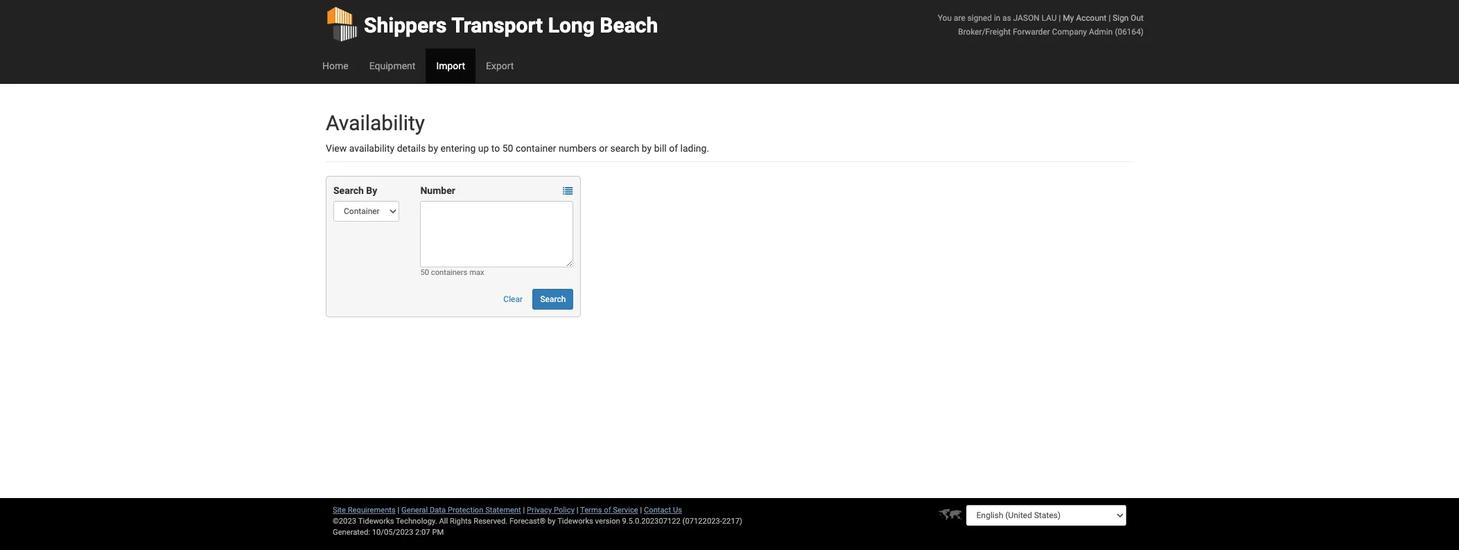 Task type: vqa. For each thing, say whether or not it's contained in the screenshot.
by to the right
yes



Task type: describe. For each thing, give the bounding box(es) containing it.
policy
[[554, 506, 575, 515]]

terms
[[581, 506, 602, 515]]

general data protection statement link
[[402, 506, 521, 515]]

technology.
[[396, 517, 437, 526]]

up
[[478, 143, 489, 154]]

contact
[[644, 506, 671, 515]]

reserved.
[[474, 517, 508, 526]]

signed
[[968, 13, 992, 23]]

Number text field
[[421, 201, 574, 268]]

terms of service link
[[581, 506, 639, 515]]

home button
[[312, 49, 359, 83]]

long
[[548, 13, 595, 37]]

2217)
[[723, 517, 743, 526]]

site
[[333, 506, 346, 515]]

beach
[[600, 13, 658, 37]]

import button
[[426, 49, 476, 83]]

broker/freight
[[959, 27, 1011, 37]]

equipment button
[[359, 49, 426, 83]]

rights
[[450, 517, 472, 526]]

my
[[1064, 13, 1075, 23]]

as
[[1003, 13, 1012, 23]]

all
[[439, 517, 448, 526]]

search button
[[533, 289, 574, 310]]

clear button
[[496, 289, 531, 310]]

protection
[[448, 506, 484, 515]]

of inside the site requirements | general data protection statement | privacy policy | terms of service | contact us ©2023 tideworks technology. all rights reserved. forecast® by tideworks version 9.5.0.202307122 (07122023-2217) generated: 10/05/2023 2:07 pm
[[604, 506, 611, 515]]

50 containers max
[[421, 268, 485, 277]]

sign
[[1113, 13, 1129, 23]]

export button
[[476, 49, 525, 83]]

to
[[492, 143, 500, 154]]

site requirements | general data protection statement | privacy policy | terms of service | contact us ©2023 tideworks technology. all rights reserved. forecast® by tideworks version 9.5.0.202307122 (07122023-2217) generated: 10/05/2023 2:07 pm
[[333, 506, 743, 537]]

availability
[[349, 143, 395, 154]]

| left my on the right top of page
[[1059, 13, 1061, 23]]

number
[[421, 185, 456, 196]]

2:07
[[415, 528, 430, 537]]

sign out link
[[1113, 13, 1144, 23]]

view availability details by entering up to 50 container numbers or search by bill of lading.
[[326, 143, 710, 154]]

my account link
[[1064, 13, 1107, 23]]

shippers transport long beach link
[[326, 0, 658, 49]]

contact us link
[[644, 506, 682, 515]]

max
[[470, 268, 485, 277]]

service
[[613, 506, 639, 515]]

privacy
[[527, 506, 552, 515]]

generated:
[[333, 528, 370, 537]]

numbers
[[559, 143, 597, 154]]

| up tideworks
[[577, 506, 579, 515]]

search
[[611, 143, 640, 154]]

account
[[1077, 13, 1107, 23]]

are
[[954, 13, 966, 23]]

site requirements link
[[333, 506, 396, 515]]

(06164)
[[1115, 27, 1144, 37]]

details
[[397, 143, 426, 154]]

| up 9.5.0.202307122 at the bottom left of page
[[640, 506, 642, 515]]

1 vertical spatial 50
[[421, 268, 429, 277]]

containers
[[431, 268, 468, 277]]

view
[[326, 143, 347, 154]]

in
[[994, 13, 1001, 23]]

shippers transport long beach
[[364, 13, 658, 37]]



Task type: locate. For each thing, give the bounding box(es) containing it.
out
[[1131, 13, 1144, 23]]

us
[[673, 506, 682, 515]]

search by
[[334, 185, 377, 196]]

home
[[322, 60, 349, 71]]

| up 'forecast®'
[[523, 506, 525, 515]]

bill
[[654, 143, 667, 154]]

1 horizontal spatial 50
[[503, 143, 514, 154]]

by
[[428, 143, 438, 154], [642, 143, 652, 154], [548, 517, 556, 526]]

statement
[[486, 506, 521, 515]]

1 horizontal spatial search
[[541, 295, 566, 304]]

container
[[516, 143, 557, 154]]

forecast®
[[510, 517, 546, 526]]

search inside button
[[541, 295, 566, 304]]

2 horizontal spatial by
[[642, 143, 652, 154]]

0 horizontal spatial search
[[334, 185, 364, 196]]

you are signed in as jason lau | my account | sign out broker/freight forwarder company admin (06164)
[[938, 13, 1144, 37]]

general
[[402, 506, 428, 515]]

search for search
[[541, 295, 566, 304]]

show list image
[[563, 187, 573, 196]]

0 vertical spatial 50
[[503, 143, 514, 154]]

company
[[1053, 27, 1088, 37]]

| left general
[[398, 506, 400, 515]]

of right bill
[[669, 143, 678, 154]]

import
[[437, 60, 465, 71]]

50 left containers
[[421, 268, 429, 277]]

of
[[669, 143, 678, 154], [604, 506, 611, 515]]

by right details
[[428, 143, 438, 154]]

admin
[[1090, 27, 1113, 37]]

50 right to
[[503, 143, 514, 154]]

lading.
[[681, 143, 710, 154]]

shippers
[[364, 13, 447, 37]]

search for search by
[[334, 185, 364, 196]]

0 vertical spatial of
[[669, 143, 678, 154]]

pm
[[432, 528, 444, 537]]

you
[[938, 13, 952, 23]]

50
[[503, 143, 514, 154], [421, 268, 429, 277]]

by left bill
[[642, 143, 652, 154]]

availability
[[326, 111, 425, 135]]

0 horizontal spatial by
[[428, 143, 438, 154]]

by
[[366, 185, 377, 196]]

privacy policy link
[[527, 506, 575, 515]]

transport
[[452, 13, 543, 37]]

export
[[486, 60, 514, 71]]

©2023 tideworks
[[333, 517, 394, 526]]

search
[[334, 185, 364, 196], [541, 295, 566, 304]]

|
[[1059, 13, 1061, 23], [1109, 13, 1111, 23], [398, 506, 400, 515], [523, 506, 525, 515], [577, 506, 579, 515], [640, 506, 642, 515]]

9.5.0.202307122
[[622, 517, 681, 526]]

| left sign
[[1109, 13, 1111, 23]]

requirements
[[348, 506, 396, 515]]

by down privacy policy link
[[548, 517, 556, 526]]

0 vertical spatial search
[[334, 185, 364, 196]]

equipment
[[369, 60, 416, 71]]

by inside the site requirements | general data protection statement | privacy policy | terms of service | contact us ©2023 tideworks technology. all rights reserved. forecast® by tideworks version 9.5.0.202307122 (07122023-2217) generated: 10/05/2023 2:07 pm
[[548, 517, 556, 526]]

of up version at bottom
[[604, 506, 611, 515]]

forwarder
[[1013, 27, 1051, 37]]

10/05/2023
[[372, 528, 414, 537]]

search right clear button
[[541, 295, 566, 304]]

1 vertical spatial search
[[541, 295, 566, 304]]

1 vertical spatial of
[[604, 506, 611, 515]]

1 horizontal spatial of
[[669, 143, 678, 154]]

data
[[430, 506, 446, 515]]

search left by
[[334, 185, 364, 196]]

version
[[595, 517, 621, 526]]

or
[[599, 143, 608, 154]]

(07122023-
[[683, 517, 723, 526]]

clear
[[504, 295, 523, 304]]

entering
[[441, 143, 476, 154]]

0 horizontal spatial 50
[[421, 268, 429, 277]]

jason
[[1014, 13, 1040, 23]]

0 horizontal spatial of
[[604, 506, 611, 515]]

lau
[[1042, 13, 1057, 23]]

tideworks
[[558, 517, 594, 526]]

1 horizontal spatial by
[[548, 517, 556, 526]]



